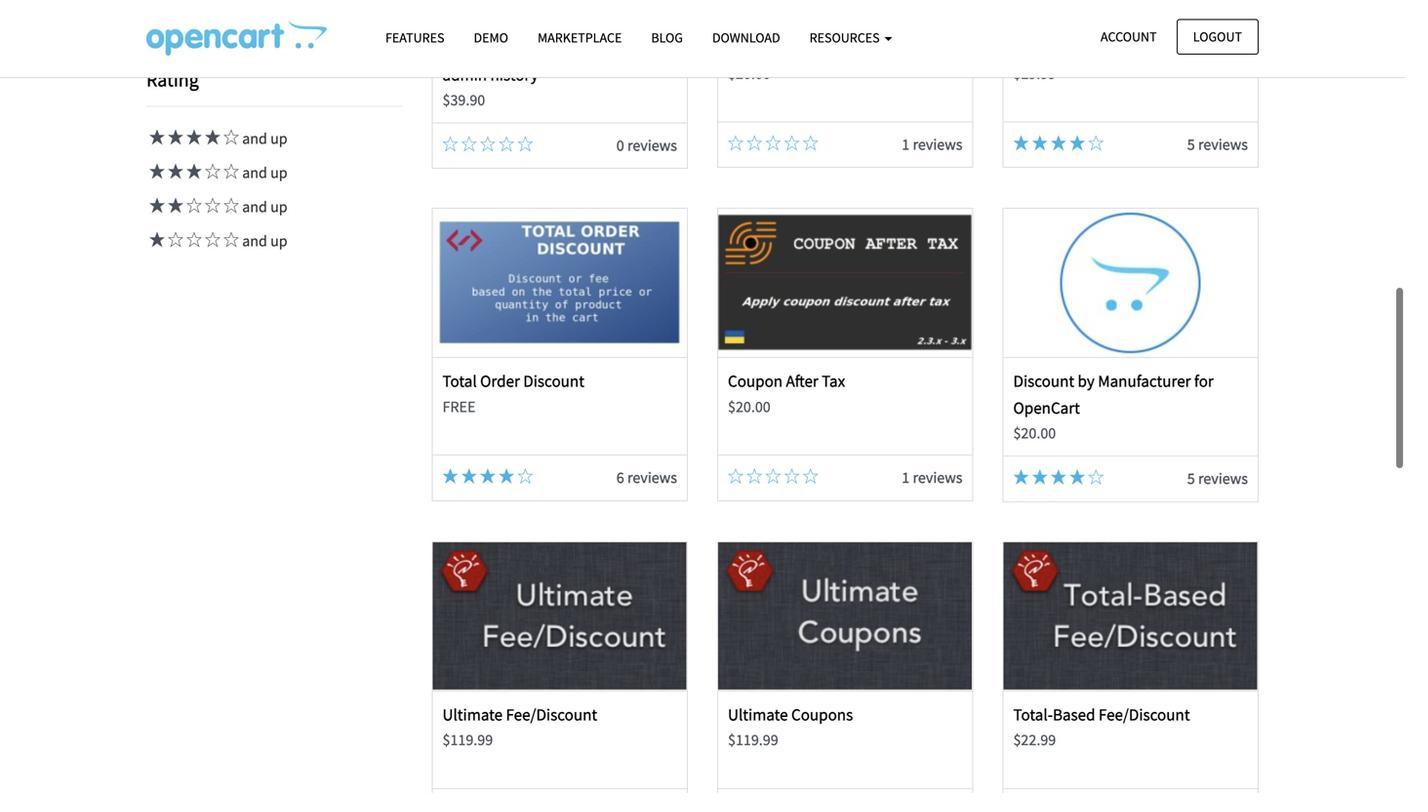 Task type: locate. For each thing, give the bounding box(es) containing it.
3 and up from the top
[[239, 197, 288, 217]]

fee/discount
[[506, 704, 597, 725], [1099, 704, 1190, 725]]

and for 4th "and up" 'link' from the top
[[242, 231, 267, 251]]

total order discount+ $29.99
[[1014, 38, 1164, 83]]

$20.00 down opencart
[[1014, 424, 1056, 443]]

system changed logs- monitor admin history $39.90
[[443, 38, 658, 110]]

ultimate inside ultimate coupons $119.99
[[728, 704, 788, 725]]

and
[[242, 129, 267, 148], [242, 163, 267, 182], [242, 197, 267, 217], [242, 231, 267, 251]]

discount
[[523, 371, 585, 392], [1014, 371, 1075, 392]]

by
[[1078, 371, 1095, 392]]

total inside total order discount+ $29.99
[[1014, 38, 1048, 58]]

developers
[[174, 13, 256, 35]]

ultimate coupons $119.99
[[728, 704, 853, 750]]

coupon
[[728, 371, 783, 392]]

1 up from the top
[[270, 129, 288, 148]]

1 and up from the top
[[239, 129, 288, 148]]

coupon after tax $20.00
[[728, 371, 845, 417]]

4 and up link from the top
[[146, 231, 288, 251]]

0 vertical spatial 5
[[1188, 135, 1195, 154]]

5 reviews
[[1188, 135, 1248, 154], [1188, 469, 1248, 489]]

changed
[[497, 38, 558, 58]]

1 horizontal spatial ultimate
[[728, 704, 788, 725]]

total-based fee/discount link
[[1014, 704, 1190, 725]]

1 fee/discount from the left
[[506, 704, 597, 725]]

$119.99 down the ultimate fee/discount "link"
[[443, 730, 493, 750]]

demo
[[474, 29, 508, 46]]

order
[[1051, 38, 1091, 58], [480, 371, 520, 392]]

account link
[[1084, 19, 1174, 55]]

1 reviews
[[902, 135, 963, 154], [902, 468, 963, 488]]

total up $29.99 on the right top
[[1014, 38, 1048, 58]]

1 discount from the left
[[523, 371, 585, 392]]

2 5 reviews from the top
[[1188, 469, 1248, 489]]

admin
[[443, 64, 487, 85]]

0 horizontal spatial fee/discount
[[506, 704, 597, 725]]

1 vertical spatial order
[[480, 371, 520, 392]]

6
[[617, 468, 624, 488]]

account
[[1101, 28, 1157, 45]]

4 and up from the top
[[239, 231, 288, 251]]

3 and from the top
[[242, 197, 267, 217]]

$20.00 inside coupon after tax $20.00
[[728, 397, 771, 417]]

5 reviews for discount by manufacturer for opencart
[[1188, 469, 1248, 489]]

and up
[[239, 129, 288, 148], [239, 163, 288, 182], [239, 197, 288, 217], [239, 231, 288, 251]]

1 and from the top
[[242, 129, 267, 148]]

0 horizontal spatial total
[[443, 371, 477, 392]]

1 horizontal spatial order
[[1051, 38, 1091, 58]]

reviews for total order discount
[[628, 468, 677, 488]]

payment
[[728, 38, 790, 58]]

up for fourth "and up" 'link' from the bottom of the page
[[270, 129, 288, 148]]

total order discount link
[[443, 371, 585, 392]]

$119.99 inside ultimate fee/discount $119.99
[[443, 730, 493, 750]]

total up free
[[443, 371, 477, 392]]

1 vertical spatial total
[[443, 371, 477, 392]]

coupons
[[791, 704, 853, 725]]

0 vertical spatial total
[[1014, 38, 1048, 58]]

1 vertical spatial 5
[[1188, 469, 1195, 489]]

1 ultimate from the left
[[443, 704, 503, 725]]

2 up from the top
[[270, 163, 288, 182]]

1 horizontal spatial total
[[1014, 38, 1048, 58]]

reviews for discount by manufacturer for opencart
[[1198, 469, 1248, 489]]

payment fee link
[[728, 38, 817, 58]]

0 vertical spatial 5 reviews
[[1188, 135, 1248, 154]]

2 vertical spatial $20.00
[[1014, 424, 1056, 443]]

up
[[270, 129, 288, 148], [270, 163, 288, 182], [270, 197, 288, 217], [270, 231, 288, 251]]

up for second "and up" 'link' from the top of the page
[[270, 163, 288, 182]]

blog link
[[637, 20, 698, 55]]

total
[[1014, 38, 1048, 58], [443, 371, 477, 392]]

$119.99 inside ultimate coupons $119.99
[[728, 730, 779, 750]]

order inside total order discount+ $29.99
[[1051, 38, 1091, 58]]

demo link
[[459, 20, 523, 55]]

6 reviews
[[617, 468, 677, 488]]

resources link
[[795, 20, 907, 55]]

1
[[902, 135, 910, 154], [902, 468, 910, 488]]

4 up from the top
[[270, 231, 288, 251]]

for
[[1195, 371, 1214, 392]]

0 horizontal spatial $119.99
[[443, 730, 493, 750]]

ultimate fee/discount $119.99
[[443, 704, 597, 750]]

3 up from the top
[[270, 197, 288, 217]]

2 fee/discount from the left
[[1099, 704, 1190, 725]]

ultimate fee/discount link
[[443, 704, 597, 725]]

and up link
[[146, 129, 288, 148], [146, 163, 288, 182], [146, 197, 288, 217], [146, 231, 288, 251]]

1 horizontal spatial fee/discount
[[1099, 704, 1190, 725]]

total-based fee/discount image
[[1004, 542, 1258, 691]]

and up for fourth "and up" 'link' from the bottom of the page
[[239, 129, 288, 148]]

2 5 from the top
[[1188, 469, 1195, 489]]

manufacturer
[[1098, 371, 1191, 392]]

ultimate
[[443, 704, 503, 725], [728, 704, 788, 725]]

ultimate inside ultimate fee/discount $119.99
[[443, 704, 503, 725]]

1 horizontal spatial discount
[[1014, 371, 1075, 392]]

1 5 reviews from the top
[[1188, 135, 1248, 154]]

star light o image
[[728, 135, 744, 151], [766, 135, 781, 151], [1089, 135, 1104, 151], [480, 136, 496, 152], [499, 136, 514, 152], [221, 163, 239, 179], [202, 198, 221, 213], [221, 198, 239, 213], [165, 232, 183, 247], [183, 232, 202, 247], [766, 469, 781, 484]]

up for second "and up" 'link' from the bottom of the page
[[270, 197, 288, 217]]

and for fourth "and up" 'link' from the bottom of the page
[[242, 129, 267, 148]]

star light image
[[165, 129, 183, 145], [1014, 135, 1029, 151], [1032, 135, 1048, 151], [165, 163, 183, 179], [146, 232, 165, 247], [480, 469, 496, 484]]

$119.99
[[443, 730, 493, 750], [728, 730, 779, 750]]

star light image
[[146, 129, 165, 145], [183, 129, 202, 145], [202, 129, 221, 145], [1051, 135, 1067, 151], [1070, 135, 1085, 151], [146, 163, 165, 179], [183, 163, 202, 179], [146, 198, 165, 213], [165, 198, 183, 213], [443, 469, 458, 484], [461, 469, 477, 484], [499, 469, 514, 484], [1014, 470, 1029, 485], [1032, 470, 1048, 485], [1051, 470, 1067, 485], [1070, 470, 1085, 485]]

$20.00
[[728, 64, 771, 83], [728, 397, 771, 417], [1014, 424, 1056, 443]]

1 vertical spatial 5 reviews
[[1188, 469, 1248, 489]]

5 for total order discount+
[[1188, 135, 1195, 154]]

resources
[[810, 29, 883, 46]]

star light o image
[[221, 129, 239, 145], [747, 135, 762, 151], [784, 135, 800, 151], [803, 135, 819, 151], [443, 136, 458, 152], [461, 136, 477, 152], [518, 136, 533, 152], [202, 163, 221, 179], [183, 198, 202, 213], [202, 232, 221, 247], [221, 232, 239, 247], [518, 469, 533, 484], [728, 469, 744, 484], [747, 469, 762, 484], [784, 469, 800, 484], [803, 469, 819, 484], [1089, 470, 1104, 485]]

system
[[443, 38, 493, 58]]

order inside total order discount free
[[480, 371, 520, 392]]

2 discount from the left
[[1014, 371, 1075, 392]]

logout
[[1193, 28, 1242, 45]]

5 for discount by manufacturer for opencart
[[1188, 469, 1195, 489]]

0 horizontal spatial ultimate
[[443, 704, 503, 725]]

rating
[[146, 67, 199, 92]]

1 vertical spatial 1
[[902, 468, 910, 488]]

2 1 from the top
[[902, 468, 910, 488]]

total order discount image
[[433, 209, 687, 357]]

4 and from the top
[[242, 231, 267, 251]]

monitor
[[602, 38, 658, 58]]

0 vertical spatial $20.00
[[728, 64, 771, 83]]

2 ultimate from the left
[[728, 704, 788, 725]]

order for discount+
[[1051, 38, 1091, 58]]

$20.00 down coupon
[[728, 397, 771, 417]]

$20.00 down payment
[[728, 64, 771, 83]]

1 vertical spatial 1 reviews
[[902, 468, 963, 488]]

0 horizontal spatial discount
[[523, 371, 585, 392]]

payment fee $20.00
[[728, 38, 817, 83]]

$119.99 for ultimate fee/discount
[[443, 730, 493, 750]]

1 horizontal spatial $119.99
[[728, 730, 779, 750]]

total for total order discount
[[443, 371, 477, 392]]

reviews for total order discount+
[[1198, 135, 1248, 154]]

3 and up link from the top
[[146, 197, 288, 217]]

0 vertical spatial 1
[[902, 135, 910, 154]]

discount by manufacturer for opencart image
[[1004, 209, 1258, 357]]

and for second "and up" 'link' from the bottom of the page
[[242, 197, 267, 217]]

0 vertical spatial 1 reviews
[[902, 135, 963, 154]]

system changed logs- monitor admin history link
[[443, 38, 658, 85]]

2 and from the top
[[242, 163, 267, 182]]

0 reviews
[[617, 136, 677, 155]]

1 $119.99 from the left
[[443, 730, 493, 750]]

total inside total order discount free
[[443, 371, 477, 392]]

$119.99 down ultimate coupons link
[[728, 730, 779, 750]]

1 5 from the top
[[1188, 135, 1195, 154]]

total order discount free
[[443, 371, 585, 417]]

5
[[1188, 135, 1195, 154], [1188, 469, 1195, 489]]

2 $119.99 from the left
[[728, 730, 779, 750]]

order for discount
[[480, 371, 520, 392]]

0 horizontal spatial order
[[480, 371, 520, 392]]

1 vertical spatial $20.00
[[728, 397, 771, 417]]

2 and up from the top
[[239, 163, 288, 182]]

0 vertical spatial order
[[1051, 38, 1091, 58]]

total order discount+ link
[[1014, 38, 1164, 58]]

marketplace link
[[523, 20, 637, 55]]

reviews
[[913, 135, 963, 154], [1198, 135, 1248, 154], [628, 136, 677, 155], [628, 468, 677, 488], [913, 468, 963, 488], [1198, 469, 1248, 489]]

1 and up link from the top
[[146, 129, 288, 148]]



Task type: describe. For each thing, give the bounding box(es) containing it.
and up for second "and up" 'link' from the bottom of the page
[[239, 197, 288, 217]]

reviews for coupon after tax
[[913, 468, 963, 488]]

0
[[617, 136, 624, 155]]

and for second "and up" 'link' from the top of the page
[[242, 163, 267, 182]]

fee
[[793, 38, 817, 58]]

and up for second "and up" 'link' from the top of the page
[[239, 163, 288, 182]]

$22.99
[[1014, 730, 1056, 750]]

total order discount+ image
[[1004, 0, 1258, 24]]

features
[[386, 29, 445, 46]]

history
[[490, 64, 538, 85]]

ultimate for ultimate fee/discount
[[443, 704, 503, 725]]

discount inside discount by manufacturer for opencart $20.00
[[1014, 371, 1075, 392]]

$29.99
[[1014, 64, 1056, 83]]

features link
[[371, 20, 459, 55]]

coupon after tax image
[[719, 209, 972, 357]]

discount+
[[1094, 38, 1164, 58]]

fee/discount inside ultimate fee/discount $119.99
[[506, 704, 597, 725]]

fee/discount inside total-based fee/discount $22.99
[[1099, 704, 1190, 725]]

ultimate fee/discount image
[[433, 542, 687, 691]]

1 1 from the top
[[902, 135, 910, 154]]

and up for 4th "and up" 'link' from the top
[[239, 231, 288, 251]]

download link
[[698, 20, 795, 55]]

download
[[712, 29, 780, 46]]

$20.00 inside payment fee $20.00
[[728, 64, 771, 83]]

discount inside total order discount free
[[523, 371, 585, 392]]

$119.99 for ultimate coupons
[[728, 730, 779, 750]]

$20.00 inside discount by manufacturer for opencart $20.00
[[1014, 424, 1056, 443]]

5 reviews for total order discount+
[[1188, 135, 1248, 154]]

coupon after tax link
[[728, 371, 845, 392]]

total-
[[1014, 704, 1053, 725]]

ultimate coupons link
[[728, 704, 853, 725]]

blog
[[651, 29, 683, 46]]

based
[[1053, 704, 1096, 725]]

total for total order discount+
[[1014, 38, 1048, 58]]

after
[[786, 371, 819, 392]]

1 1 reviews from the top
[[902, 135, 963, 154]]

opencart total orders image
[[146, 20, 327, 56]]

2 and up link from the top
[[146, 163, 288, 182]]

logout link
[[1177, 19, 1259, 55]]

total-based fee/discount $22.99
[[1014, 704, 1190, 750]]

opencart
[[1014, 398, 1080, 418]]

2 1 reviews from the top
[[902, 468, 963, 488]]

ultimate coupons image
[[719, 542, 972, 691]]

up for 4th "and up" 'link' from the top
[[270, 231, 288, 251]]

free
[[443, 397, 476, 417]]

marketplace
[[538, 29, 622, 46]]

$39.90
[[443, 90, 485, 110]]

tax
[[822, 371, 845, 392]]

ultimate for ultimate coupons
[[728, 704, 788, 725]]

logs-
[[561, 38, 599, 58]]

discount by manufacturer for opencart $20.00
[[1014, 371, 1214, 443]]

discount by manufacturer for opencart link
[[1014, 371, 1214, 418]]



Task type: vqa. For each thing, say whether or not it's contained in the screenshot.


